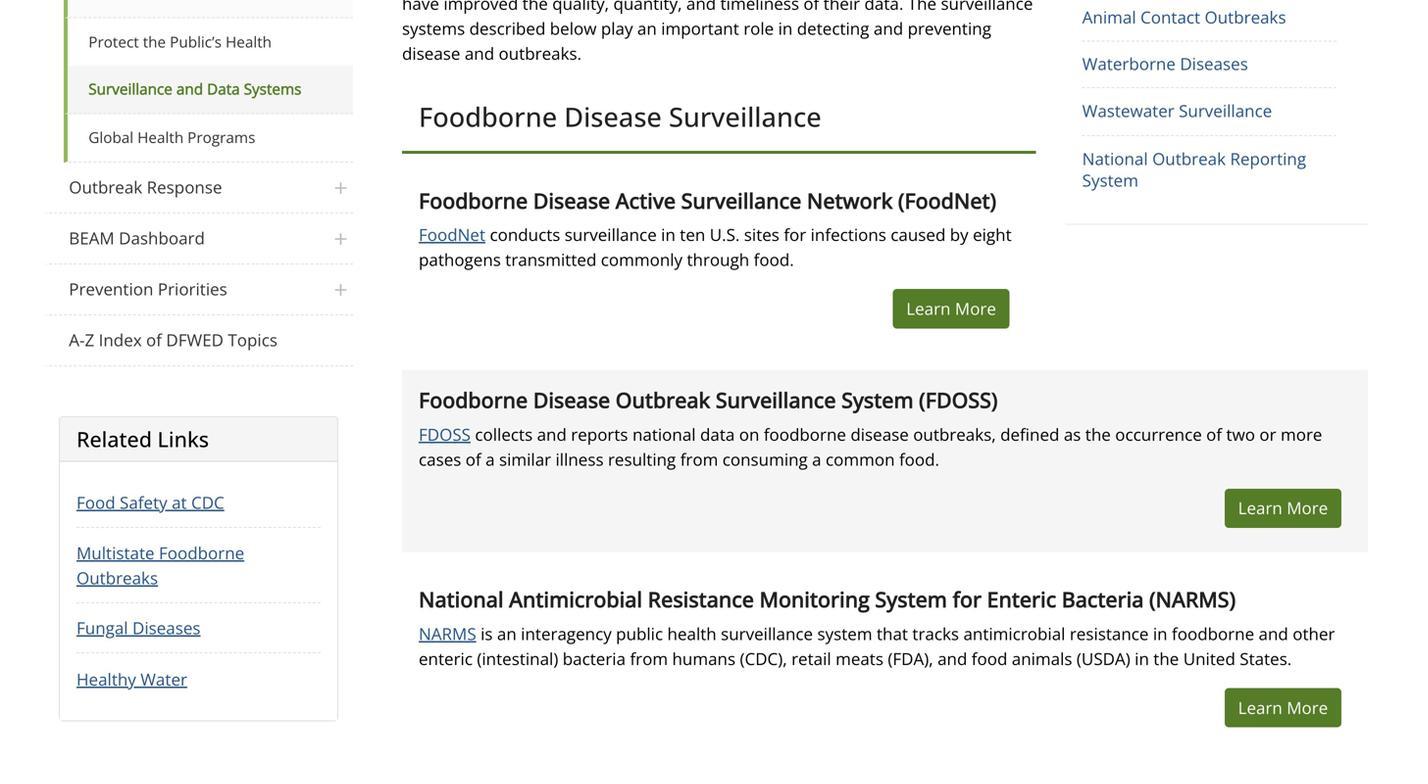 Task type: vqa. For each thing, say whether or not it's contained in the screenshot.
(Narms)
yes



Task type: locate. For each thing, give the bounding box(es) containing it.
1 vertical spatial foodborne
[[1172, 623, 1255, 646]]

bacteria
[[563, 648, 626, 671]]

in inside conducts surveillance in ten u.s. sites for infections caused by eight pathogens transmitted commonly through food.
[[661, 224, 676, 246]]

from inside is an interagency public health surveillance system that tracks antimicrobial resistance in foodborne and other enteric (intestinal) bacteria from humans (cdc), retail meats (fda), and food animals (usda) in the united states.
[[630, 648, 668, 671]]

1 vertical spatial in
[[1153, 623, 1168, 646]]

protect
[[89, 31, 139, 52]]

2 vertical spatial more
[[1287, 697, 1328, 720]]

0 horizontal spatial surveillance
[[565, 224, 657, 246]]

outbreak response
[[69, 176, 222, 199]]

learn more link for foodborne disease active surveillance network (foodnet)
[[893, 290, 1010, 329]]

surveillance inside is an interagency public health surveillance system that tracks antimicrobial resistance in foodborne and other enteric (intestinal) bacteria from humans (cdc), retail meats (fda), and food animals (usda) in the united states.
[[721, 623, 813, 646]]

plus image
[[329, 224, 353, 254], [329, 275, 353, 305]]

diseases up water
[[132, 618, 201, 640]]

0 vertical spatial foodborne
[[764, 424, 846, 446]]

the right as
[[1085, 424, 1111, 446]]

surveillance up on
[[716, 386, 836, 415]]

0 vertical spatial learn
[[906, 298, 951, 320]]

on
[[739, 424, 759, 446]]

1 horizontal spatial for
[[953, 586, 982, 615]]

learn
[[906, 298, 951, 320], [1238, 497, 1283, 520], [1238, 697, 1283, 720]]

a left common
[[812, 449, 821, 471]]

protect the public's health link
[[64, 18, 353, 67]]

from down "data"
[[680, 449, 718, 471]]

1 horizontal spatial in
[[1135, 648, 1149, 671]]

national
[[1082, 148, 1148, 170], [419, 586, 504, 615]]

that
[[877, 623, 908, 646]]

system inside national outbreak reporting system
[[1082, 169, 1139, 192]]

diseases down animal contact outbreaks link
[[1180, 53, 1248, 75]]

1 vertical spatial of
[[1206, 424, 1222, 446]]

diseases
[[1180, 53, 1248, 75], [132, 618, 201, 640]]

1 horizontal spatial surveillance
[[721, 623, 813, 646]]

0 horizontal spatial outbreaks
[[76, 567, 158, 590]]

0 vertical spatial of
[[146, 329, 162, 352]]

in down (narms)
[[1153, 623, 1168, 646]]

water
[[140, 669, 187, 691]]

1 vertical spatial learn more
[[1238, 497, 1328, 520]]

1 horizontal spatial a
[[812, 449, 821, 471]]

outbreak down wastewater surveillance
[[1152, 148, 1226, 170]]

disease up 'active'
[[564, 99, 662, 135]]

foodborne for foodborne disease outbreak surveillance system (fdoss)
[[419, 386, 528, 415]]

narms link
[[419, 623, 476, 646]]

(fdoss)
[[919, 386, 998, 415]]

foodborne up united
[[1172, 623, 1255, 646]]

defined
[[1000, 424, 1060, 446]]

1 vertical spatial more
[[1287, 497, 1328, 520]]

the right protect
[[143, 31, 166, 52]]

the left united
[[1154, 648, 1179, 671]]

0 horizontal spatial health
[[137, 127, 184, 148]]

system up that
[[875, 586, 947, 615]]

learn more link down or
[[1225, 489, 1342, 529]]

response
[[147, 176, 222, 199]]

other
[[1293, 623, 1335, 646]]

and up "similar"
[[537, 424, 567, 446]]

multistate foodborne outbreaks link
[[76, 542, 244, 590]]

health right public's
[[226, 31, 272, 52]]

system up the disease
[[842, 386, 914, 415]]

active
[[616, 186, 676, 215]]

food. inside conducts surveillance in ten u.s. sites for infections caused by eight pathogens transmitted commonly through food.
[[754, 249, 794, 271]]

eight
[[973, 224, 1012, 246]]

disease up reports
[[533, 386, 610, 415]]

surveillance up the reporting
[[1179, 100, 1272, 122]]

tracks
[[912, 623, 959, 646]]

outbreak
[[1152, 148, 1226, 170], [69, 176, 142, 199], [616, 386, 710, 415]]

0 vertical spatial food.
[[754, 249, 794, 271]]

transmitted
[[505, 249, 597, 271]]

national down wastewater
[[1082, 148, 1148, 170]]

1 vertical spatial plus image
[[329, 275, 353, 305]]

of left the 'two'
[[1206, 424, 1222, 446]]

0 vertical spatial diseases
[[1180, 53, 1248, 75]]

reports
[[571, 424, 628, 446]]

and left data
[[176, 79, 203, 99]]

1 horizontal spatial health
[[226, 31, 272, 52]]

foodborne
[[419, 99, 557, 135], [419, 186, 528, 215], [419, 386, 528, 415], [159, 542, 244, 565]]

health inside 'link'
[[137, 127, 184, 148]]

0 horizontal spatial for
[[784, 224, 806, 246]]

learn more
[[906, 298, 996, 320], [1238, 497, 1328, 520], [1238, 697, 1328, 720]]

0 vertical spatial from
[[680, 449, 718, 471]]

system
[[817, 623, 872, 646]]

1 horizontal spatial outbreaks
[[1205, 6, 1286, 28]]

diseases for waterborne diseases
[[1180, 53, 1248, 75]]

cases
[[419, 449, 461, 471]]

outbreak down global
[[69, 176, 142, 199]]

in left ten
[[661, 224, 676, 246]]

outbreak response link
[[44, 163, 353, 214]]

2 plus image from the top
[[329, 275, 353, 305]]

for up the tracks at bottom
[[953, 586, 982, 615]]

0 vertical spatial more
[[955, 298, 996, 320]]

1 horizontal spatial of
[[466, 449, 481, 471]]

foodborne for foodborne disease active surveillance network (foodnet)
[[419, 186, 528, 215]]

0 vertical spatial learn more link
[[893, 290, 1010, 329]]

u.s.
[[710, 224, 740, 246]]

food. down sites
[[754, 249, 794, 271]]

wastewater surveillance
[[1082, 100, 1272, 122]]

foodnet
[[419, 224, 486, 246]]

health
[[226, 31, 272, 52], [137, 127, 184, 148]]

1 vertical spatial learn
[[1238, 497, 1283, 520]]

occurrence
[[1115, 424, 1202, 446]]

more down more on the bottom right of the page
[[1287, 497, 1328, 520]]

commonly
[[601, 249, 683, 271]]

learn more link down "states."
[[1225, 689, 1342, 728]]

foodnet link
[[419, 224, 486, 246]]

0 vertical spatial plus image
[[329, 224, 353, 254]]

plus image for dashboard
[[329, 224, 353, 254]]

1 vertical spatial health
[[137, 127, 184, 148]]

1 horizontal spatial diseases
[[1180, 53, 1248, 75]]

in right (usda)
[[1135, 648, 1149, 671]]

a
[[486, 449, 495, 471], [812, 449, 821, 471]]

public's
[[170, 31, 222, 52]]

a-z index of dfwed topics link
[[44, 316, 353, 367]]

1 vertical spatial food.
[[899, 449, 940, 471]]

national inside national outbreak reporting system
[[1082, 148, 1148, 170]]

2 vertical spatial learn
[[1238, 697, 1283, 720]]

disease up 'conducts'
[[533, 186, 610, 215]]

learn more link
[[893, 290, 1010, 329], [1225, 489, 1342, 529], [1225, 689, 1342, 728]]

learn more down "states."
[[1238, 697, 1328, 720]]

1 horizontal spatial foodborne
[[1172, 623, 1255, 646]]

learn down or
[[1238, 497, 1283, 520]]

2 vertical spatial the
[[1154, 648, 1179, 671]]

from down public
[[630, 648, 668, 671]]

more
[[955, 298, 996, 320], [1287, 497, 1328, 520], [1287, 697, 1328, 720]]

0 horizontal spatial diseases
[[132, 618, 201, 640]]

learn more for foodborne disease outbreak surveillance system (fdoss)
[[1238, 497, 1328, 520]]

2 vertical spatial disease
[[533, 386, 610, 415]]

0 horizontal spatial foodborne
[[764, 424, 846, 446]]

disease
[[851, 424, 909, 446]]

public
[[616, 623, 663, 646]]

food. inside collects and reports national data on foodborne disease outbreaks, defined as the occurrence of two or more cases of a similar illness resulting from consuming a common food.
[[899, 449, 940, 471]]

outbreaks for multistate foodborne outbreaks
[[76, 567, 158, 590]]

2 vertical spatial learn more link
[[1225, 689, 1342, 728]]

healthy water link
[[76, 669, 187, 691]]

1 vertical spatial outbreaks
[[76, 567, 158, 590]]

retail
[[792, 648, 831, 671]]

surveillance
[[565, 224, 657, 246], [721, 623, 813, 646]]

1 vertical spatial the
[[1085, 424, 1111, 446]]

illness
[[556, 449, 604, 471]]

reporting
[[1230, 148, 1306, 170]]

similar
[[499, 449, 551, 471]]

surveillance up (cdc),
[[721, 623, 813, 646]]

by
[[950, 224, 969, 246]]

wastewater surveillance link
[[1082, 100, 1272, 122]]

dfwed
[[166, 329, 224, 352]]

0 horizontal spatial the
[[143, 31, 166, 52]]

1 vertical spatial outbreak
[[69, 176, 142, 199]]

0 vertical spatial disease
[[564, 99, 662, 135]]

a down the collects at bottom left
[[486, 449, 495, 471]]

waterborne
[[1082, 53, 1176, 75]]

1 a from the left
[[486, 449, 495, 471]]

outbreak inside national outbreak reporting system
[[1152, 148, 1226, 170]]

national up narms link
[[419, 586, 504, 615]]

ten
[[680, 224, 705, 246]]

multistate foodborne outbreaks
[[76, 542, 244, 590]]

surveillance up foodborne disease active surveillance network (foodnet)
[[669, 99, 822, 135]]

outbreaks right 'contact'
[[1205, 6, 1286, 28]]

the inside is an interagency public health surveillance system that tracks antimicrobial resistance in foodborne and other enteric (intestinal) bacteria from humans (cdc), retail meats (fda), and food animals (usda) in the united states.
[[1154, 648, 1179, 671]]

1 vertical spatial system
[[842, 386, 914, 415]]

0 vertical spatial the
[[143, 31, 166, 52]]

from inside collects and reports national data on foodborne disease outbreaks, defined as the occurrence of two or more cases of a similar illness resulting from consuming a common food.
[[680, 449, 718, 471]]

0 vertical spatial national
[[1082, 148, 1148, 170]]

2 horizontal spatial in
[[1153, 623, 1168, 646]]

0 vertical spatial health
[[226, 31, 272, 52]]

1 plus image from the top
[[329, 224, 353, 254]]

fungal diseases link
[[76, 618, 201, 640]]

foodborne up consuming
[[764, 424, 846, 446]]

global health programs
[[89, 127, 255, 148]]

of right cases
[[466, 449, 481, 471]]

for
[[784, 224, 806, 246], [953, 586, 982, 615]]

system down wastewater
[[1082, 169, 1139, 192]]

1 horizontal spatial food.
[[899, 449, 940, 471]]

humans
[[672, 648, 736, 671]]

2 horizontal spatial the
[[1154, 648, 1179, 671]]

learn more down by at top right
[[906, 298, 996, 320]]

for right sites
[[784, 224, 806, 246]]

1 vertical spatial disease
[[533, 186, 610, 215]]

food.
[[754, 249, 794, 271], [899, 449, 940, 471]]

learn more link down by at top right
[[893, 290, 1010, 329]]

outbreaks down multistate
[[76, 567, 158, 590]]

1 vertical spatial from
[[630, 648, 668, 671]]

data
[[700, 424, 735, 446]]

0 horizontal spatial in
[[661, 224, 676, 246]]

of right index
[[146, 329, 162, 352]]

a-z index of dfwed topics
[[69, 329, 277, 352]]

2 horizontal spatial of
[[1206, 424, 1222, 446]]

foodborne inside is an interagency public health surveillance system that tracks antimicrobial resistance in foodborne and other enteric (intestinal) bacteria from humans (cdc), retail meats (fda), and food animals (usda) in the united states.
[[1172, 623, 1255, 646]]

system
[[1082, 169, 1139, 192], [842, 386, 914, 415], [875, 586, 947, 615]]

1 horizontal spatial the
[[1085, 424, 1111, 446]]

disease
[[564, 99, 662, 135], [533, 186, 610, 215], [533, 386, 610, 415]]

food safety at cdc
[[76, 492, 224, 514]]

foodborne for foodborne disease surveillance
[[419, 99, 557, 135]]

learn more for national antimicrobial resistance monitoring system for enteric bacteria (narms)
[[1238, 697, 1328, 720]]

learn down caused
[[906, 298, 951, 320]]

0 vertical spatial system
[[1082, 169, 1139, 192]]

0 vertical spatial outbreak
[[1152, 148, 1226, 170]]

1 vertical spatial learn more link
[[1225, 489, 1342, 529]]

2 vertical spatial learn more
[[1238, 697, 1328, 720]]

0 horizontal spatial a
[[486, 449, 495, 471]]

0 horizontal spatial national
[[419, 586, 504, 615]]

surveillance up commonly
[[565, 224, 657, 246]]

food safety at cdc link
[[76, 492, 224, 514]]

0 horizontal spatial from
[[630, 648, 668, 671]]

1 vertical spatial national
[[419, 586, 504, 615]]

the
[[143, 31, 166, 52], [1085, 424, 1111, 446], [1154, 648, 1179, 671]]

monitoring
[[760, 586, 870, 615]]

1 vertical spatial diseases
[[132, 618, 201, 640]]

infections
[[811, 224, 886, 246]]

1 horizontal spatial from
[[680, 449, 718, 471]]

more down "states."
[[1287, 697, 1328, 720]]

consuming
[[723, 449, 808, 471]]

0 vertical spatial learn more
[[906, 298, 996, 320]]

2 horizontal spatial outbreak
[[1152, 148, 1226, 170]]

0 horizontal spatial outbreak
[[69, 176, 142, 199]]

2 vertical spatial in
[[1135, 648, 1149, 671]]

0 vertical spatial surveillance
[[565, 224, 657, 246]]

fungal
[[76, 618, 128, 640]]

surveillance inside conducts surveillance in ten u.s. sites for infections caused by eight pathogens transmitted commonly through food.
[[565, 224, 657, 246]]

an
[[497, 623, 517, 646]]

health right global
[[137, 127, 184, 148]]

0 vertical spatial for
[[784, 224, 806, 246]]

0 horizontal spatial food.
[[754, 249, 794, 271]]

outbreak up national at the bottom of the page
[[616, 386, 710, 415]]

0 vertical spatial outbreaks
[[1205, 6, 1286, 28]]

sites
[[744, 224, 780, 246]]

outbreaks
[[1205, 6, 1286, 28], [76, 567, 158, 590]]

food. down outbreaks,
[[899, 449, 940, 471]]

surveillance up u.s.
[[681, 186, 802, 215]]

2 vertical spatial outbreak
[[616, 386, 710, 415]]

the inside collects and reports national data on foodborne disease outbreaks, defined as the occurrence of two or more cases of a similar illness resulting from consuming a common food.
[[1085, 424, 1111, 446]]

0 vertical spatial in
[[661, 224, 676, 246]]

1 vertical spatial surveillance
[[721, 623, 813, 646]]

more down by at top right
[[955, 298, 996, 320]]

protect the public's health
[[89, 31, 272, 52]]

2 vertical spatial system
[[875, 586, 947, 615]]

outbreaks inside multistate foodborne outbreaks
[[76, 567, 158, 590]]

learn more down or
[[1238, 497, 1328, 520]]

1 horizontal spatial national
[[1082, 148, 1148, 170]]

learn down "states."
[[1238, 697, 1283, 720]]



Task type: describe. For each thing, give the bounding box(es) containing it.
foodborne disease surveillance
[[419, 99, 822, 135]]

(narms)
[[1149, 586, 1236, 615]]

and inside collects and reports national data on foodborne disease outbreaks, defined as the occurrence of two or more cases of a similar illness resulting from consuming a common food.
[[537, 424, 567, 446]]

disease for surveillance
[[564, 99, 662, 135]]

disease for outbreak
[[533, 386, 610, 415]]

links
[[157, 425, 209, 454]]

national
[[633, 424, 696, 446]]

surveillance and data systems
[[89, 79, 302, 99]]

antimicrobial
[[509, 586, 643, 615]]

(cdc),
[[740, 648, 787, 671]]

learn for foodborne disease outbreak surveillance system (fdoss)
[[1238, 497, 1283, 520]]

(fda),
[[888, 648, 933, 671]]

collects
[[475, 424, 533, 446]]

and up "states."
[[1259, 623, 1289, 646]]

plus image for priorities
[[329, 275, 353, 305]]

disease for active
[[533, 186, 610, 215]]

caused
[[891, 224, 946, 246]]

system for for
[[875, 586, 947, 615]]

foodborne inside collects and reports national data on foodborne disease outbreaks, defined as the occurrence of two or more cases of a similar illness resulting from consuming a common food.
[[764, 424, 846, 446]]

enteric
[[419, 648, 473, 671]]

more for foodborne disease active surveillance network (foodnet)
[[955, 298, 996, 320]]

a-
[[69, 329, 85, 352]]

prevention priorities link
[[44, 265, 353, 316]]

resulting
[[608, 449, 676, 471]]

z
[[85, 329, 94, 352]]

outbreaks for animal contact outbreaks
[[1205, 6, 1286, 28]]

food
[[76, 492, 115, 514]]

priorities
[[158, 278, 227, 301]]

national outbreak reporting system link
[[1082, 148, 1306, 192]]

system for (fdoss)
[[842, 386, 914, 415]]

waterborne diseases
[[1082, 53, 1248, 75]]

fungal diseases
[[76, 618, 201, 640]]

national for national outbreak reporting system
[[1082, 148, 1148, 170]]

resistance
[[648, 586, 754, 615]]

waterborne diseases link
[[1082, 53, 1248, 75]]

global
[[89, 127, 134, 148]]

systems
[[244, 79, 302, 99]]

multistate
[[76, 542, 155, 565]]

interagency
[[521, 623, 612, 646]]

or
[[1260, 424, 1277, 446]]

prevention priorities
[[69, 278, 227, 301]]

plus image
[[329, 173, 353, 203]]

beam dashboard
[[69, 227, 205, 250]]

safety
[[120, 492, 167, 514]]

beam dashboard link
[[44, 214, 353, 265]]

prevention
[[69, 278, 153, 301]]

beam
[[69, 227, 114, 250]]

more for national antimicrobial resistance monitoring system for enteric bacteria (narms)
[[1287, 697, 1328, 720]]

network
[[807, 186, 893, 215]]

related links
[[76, 425, 209, 454]]

at
[[172, 492, 187, 514]]

0 horizontal spatial of
[[146, 329, 162, 352]]

health
[[667, 623, 717, 646]]

animal contact outbreaks link
[[1082, 6, 1286, 28]]

learn more link for national antimicrobial resistance monitoring system for enteric bacteria (narms)
[[1225, 689, 1342, 728]]

programs
[[187, 127, 255, 148]]

conducts
[[490, 224, 560, 246]]

learn more link for foodborne disease outbreak surveillance system (fdoss)
[[1225, 489, 1342, 529]]

for inside conducts surveillance in ten u.s. sites for infections caused by eight pathogens transmitted commonly through food.
[[784, 224, 806, 246]]

diseases for fungal diseases
[[132, 618, 201, 640]]

surveillance down protect
[[89, 79, 173, 99]]

1 horizontal spatial outbreak
[[616, 386, 710, 415]]

collects and reports national data on foodborne disease outbreaks, defined as the occurrence of two or more cases of a similar illness resulting from consuming a common food.
[[419, 424, 1322, 471]]

related
[[76, 425, 152, 454]]

narms
[[419, 623, 476, 646]]

fdoss link
[[419, 424, 471, 446]]

dashboard
[[119, 227, 205, 250]]

foodborne inside multistate foodborne outbreaks
[[159, 542, 244, 565]]

common
[[826, 449, 895, 471]]

resistance
[[1070, 623, 1149, 646]]

national antimicrobial resistance monitoring system for enteric bacteria (narms)
[[419, 586, 1236, 615]]

enteric
[[987, 586, 1056, 615]]

foodborne disease outbreak surveillance system (fdoss)
[[419, 386, 998, 415]]

learn more for foodborne disease active surveillance network (foodnet)
[[906, 298, 996, 320]]

more for foodborne disease outbreak surveillance system (fdoss)
[[1287, 497, 1328, 520]]

united
[[1184, 648, 1236, 671]]

learn for foodborne disease active surveillance network (foodnet)
[[906, 298, 951, 320]]

and down the tracks at bottom
[[938, 648, 967, 671]]

contact
[[1141, 6, 1201, 28]]

2 vertical spatial of
[[466, 449, 481, 471]]

surveillance and data systems link
[[64, 66, 353, 114]]

outbreaks,
[[913, 424, 996, 446]]

learn for national antimicrobial resistance monitoring system for enteric bacteria (narms)
[[1238, 697, 1283, 720]]

animals
[[1012, 648, 1072, 671]]

cdc
[[191, 492, 224, 514]]

two
[[1226, 424, 1255, 446]]

through
[[687, 249, 750, 271]]

data
[[207, 79, 240, 99]]

wastewater
[[1082, 100, 1175, 122]]

pathogens
[[419, 249, 501, 271]]

(foodnet)
[[898, 186, 997, 215]]

is
[[481, 623, 493, 646]]

national for national antimicrobial resistance monitoring system for enteric bacteria (narms)
[[419, 586, 504, 615]]

national outbreak reporting system
[[1082, 148, 1306, 192]]

healthy
[[76, 669, 136, 691]]

index
[[99, 329, 142, 352]]

global health programs link
[[64, 114, 353, 163]]

1 vertical spatial for
[[953, 586, 982, 615]]

as
[[1064, 424, 1081, 446]]

healthy water
[[76, 669, 187, 691]]

2 a from the left
[[812, 449, 821, 471]]



